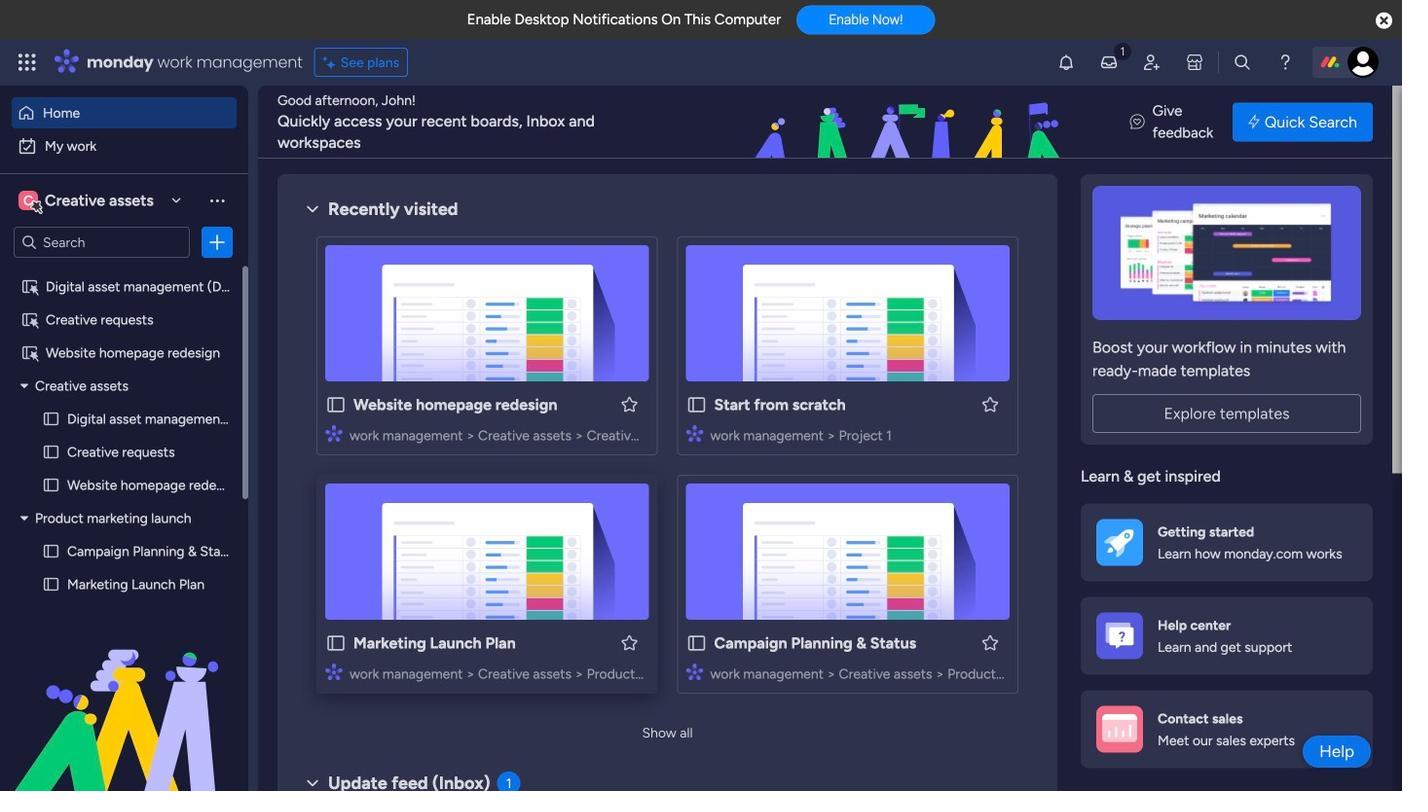 Task type: vqa. For each thing, say whether or not it's contained in the screenshot.
menu
no



Task type: locate. For each thing, give the bounding box(es) containing it.
option
[[12, 97, 237, 129], [12, 131, 237, 162], [0, 269, 248, 273]]

1 vertical spatial lottie animation image
[[0, 595, 248, 792]]

1 vertical spatial public board under template workspace image
[[20, 344, 39, 362]]

public board image
[[325, 394, 347, 416], [686, 394, 708, 416], [42, 410, 60, 429], [42, 476, 60, 495]]

lottie animation element
[[638, 86, 1186, 160], [0, 595, 248, 792]]

workspace selection element
[[19, 189, 157, 214]]

close update feed (inbox) image
[[301, 772, 324, 792]]

dapulse close image
[[1376, 11, 1393, 31]]

1 image
[[1114, 40, 1132, 62]]

lottie animation image for the top the lottie animation element
[[638, 86, 1186, 160]]

john smith image
[[1348, 47, 1379, 78]]

add to favorites image
[[620, 395, 639, 414], [981, 395, 1000, 414], [620, 634, 639, 653]]

public board under template workspace image
[[20, 278, 39, 296], [20, 344, 39, 362]]

1 public board under template workspace image from the top
[[20, 278, 39, 296]]

0 horizontal spatial lottie animation element
[[0, 595, 248, 792]]

update feed image
[[1100, 53, 1119, 72]]

1 horizontal spatial lottie animation image
[[638, 86, 1186, 160]]

public board under template workspace image up public board under template workspace image
[[20, 278, 39, 296]]

templates image image
[[1099, 186, 1356, 320]]

public board image
[[42, 443, 60, 462], [42, 543, 60, 561], [42, 576, 60, 594], [325, 633, 347, 655], [686, 633, 708, 655]]

0 vertical spatial lottie animation image
[[638, 86, 1186, 160]]

0 vertical spatial lottie animation element
[[638, 86, 1186, 160]]

1 horizontal spatial lottie animation element
[[638, 86, 1186, 160]]

Search in workspace field
[[41, 231, 163, 254]]

public board under template workspace image
[[20, 311, 39, 329]]

list box
[[0, 266, 268, 729]]

v2 bolt switch image
[[1249, 112, 1260, 133]]

0 horizontal spatial lottie animation image
[[0, 595, 248, 792]]

lottie animation image
[[638, 86, 1186, 160], [0, 595, 248, 792]]

add to favorites image for component image
[[620, 395, 639, 414]]

1 vertical spatial option
[[12, 131, 237, 162]]

0 vertical spatial public board under template workspace image
[[20, 278, 39, 296]]

1 vertical spatial lottie animation element
[[0, 595, 248, 792]]

public board under template workspace image down public board under template workspace image
[[20, 344, 39, 362]]

component image
[[325, 425, 343, 443]]

monday marketplace image
[[1185, 53, 1205, 72]]

workspace options image
[[207, 191, 227, 210]]

2 vertical spatial option
[[0, 269, 248, 273]]



Task type: describe. For each thing, give the bounding box(es) containing it.
contact sales element
[[1081, 691, 1373, 769]]

getting started element
[[1081, 504, 1373, 582]]

add to favorites image
[[981, 634, 1000, 653]]

component image
[[325, 664, 343, 681]]

close recently visited image
[[301, 198, 324, 221]]

help center element
[[1081, 598, 1373, 676]]

workspace image
[[19, 190, 38, 211]]

1 element
[[497, 772, 521, 792]]

options image
[[207, 233, 227, 252]]

quick search results list box
[[301, 221, 1104, 718]]

2 public board under template workspace image from the top
[[20, 344, 39, 362]]

caret down image
[[20, 379, 28, 393]]

notifications image
[[1057, 53, 1076, 72]]

help image
[[1276, 53, 1295, 72]]

invite members image
[[1143, 53, 1162, 72]]

0 vertical spatial option
[[12, 97, 237, 129]]

select product image
[[18, 53, 37, 72]]

lottie animation image for bottom the lottie animation element
[[0, 595, 248, 792]]

search everything image
[[1233, 53, 1253, 72]]

caret down image
[[20, 512, 28, 526]]

add to favorites image for component icon
[[620, 634, 639, 653]]

v2 user feedback image
[[1131, 111, 1145, 133]]

see plans image
[[323, 51, 341, 73]]



